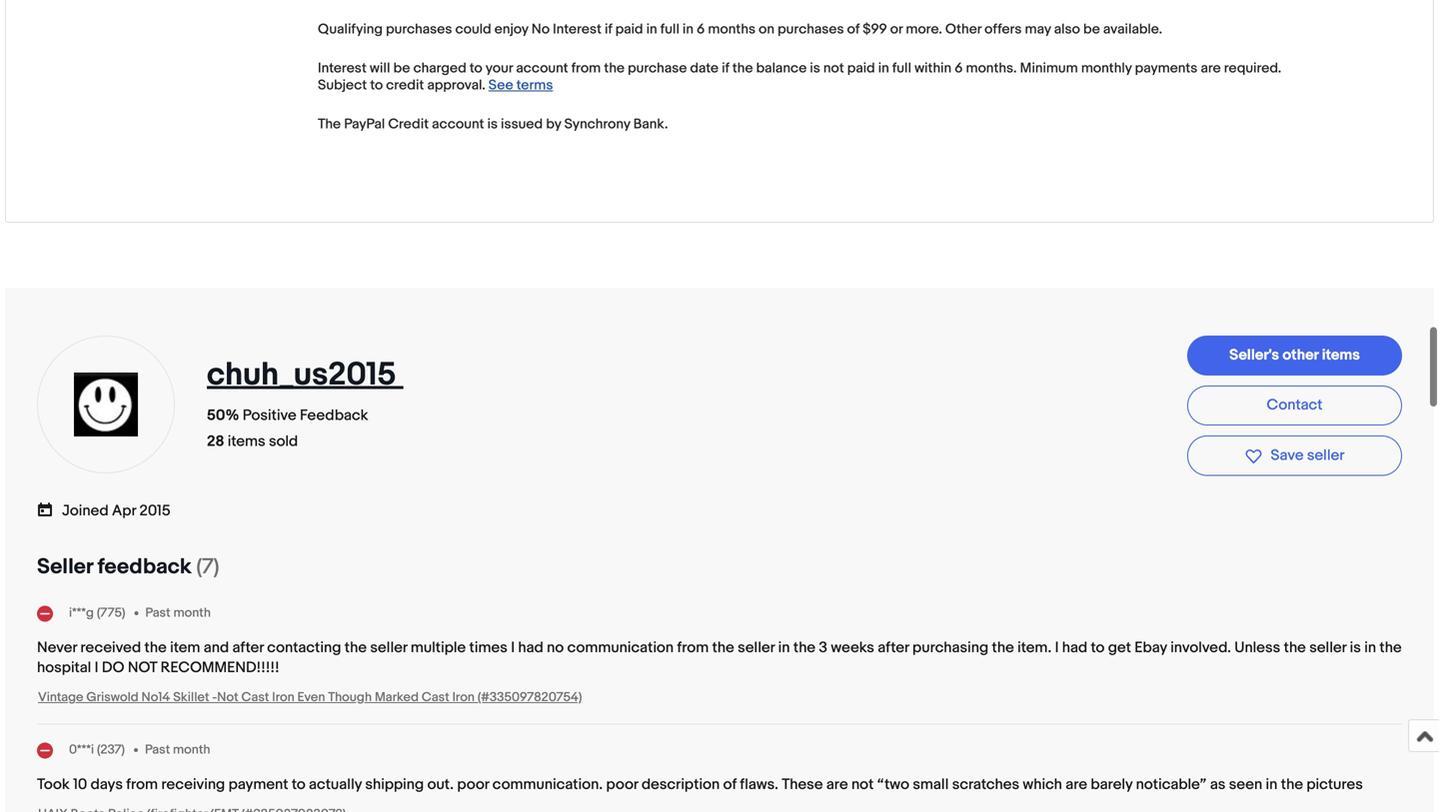 Task type: describe. For each thing, give the bounding box(es) containing it.
seller right unless
[[1310, 640, 1347, 658]]

contact link
[[1188, 386, 1403, 426]]

the
[[318, 116, 341, 133]]

months.
[[966, 60, 1017, 77]]

contacting
[[267, 640, 341, 658]]

took 10 days from receiving payment to actually shipping out. poor communication. poor description of flaws. these are not "two small scratches which are barely noticable" as seen in the pictures
[[37, 777, 1364, 795]]

communication.
[[493, 777, 603, 795]]

past for item
[[145, 606, 171, 621]]

and
[[204, 640, 229, 658]]

paypal
[[344, 116, 385, 133]]

not
[[128, 660, 157, 678]]

item.
[[1018, 640, 1052, 658]]

full inside interest will be charged to your account from the purchase date if the balance is not paid in full within 6 months. minimum monthly payments are required. subject to credit approval.
[[893, 60, 912, 77]]

is inside never received the item and after contacting the seller multiple times i had no communication  from the seller in the 3 weeks after purchasing the item. i had to get ebay involved. unless the seller is in the hospital i do not recommend!!!!!
[[1350, 640, 1362, 658]]

on
[[759, 21, 775, 38]]

2 had from the left
[[1063, 640, 1088, 658]]

unless
[[1235, 640, 1281, 658]]

your
[[486, 60, 513, 77]]

1 vertical spatial not
[[852, 777, 874, 795]]

monthly
[[1082, 60, 1132, 77]]

positive
[[243, 407, 297, 425]]

1 cast from the left
[[241, 691, 269, 706]]

multiple
[[411, 640, 466, 658]]

feedback
[[300, 407, 368, 425]]

noticable"
[[1136, 777, 1207, 795]]

scratches
[[953, 777, 1020, 795]]

1 vertical spatial of
[[723, 777, 737, 795]]

1 iron from the left
[[272, 691, 295, 706]]

never received the item and after contacting the seller multiple times i had no communication  from the seller in the 3 weeks after purchasing the item. i had to get ebay involved. unless the seller is in the hospital i do not recommend!!!!!
[[37, 640, 1402, 678]]

seller left the multiple
[[370, 640, 407, 658]]

chuh_us2015
[[207, 356, 396, 395]]

required.
[[1225, 60, 1282, 77]]

1 after from the left
[[232, 640, 264, 658]]

month for and
[[173, 606, 211, 621]]

0***i (237)
[[69, 743, 125, 758]]

charged
[[413, 60, 467, 77]]

past month for item
[[145, 606, 211, 621]]

no
[[532, 21, 550, 38]]

month for receiving
[[173, 743, 210, 758]]

joined apr 2015
[[62, 502, 171, 520]]

paid inside interest will be charged to your account from the purchase date if the balance is not paid in full within 6 months. minimum monthly payments are required. subject to credit approval.
[[848, 60, 875, 77]]

qualifying purchases could enjoy no interest if paid in full in 6 months on purchases of $99 or more. other offers may also be available.
[[318, 21, 1163, 38]]

seen
[[1229, 777, 1263, 795]]

other
[[946, 21, 982, 38]]

save seller
[[1271, 447, 1345, 465]]

2 poor from the left
[[606, 777, 638, 795]]

purchasing
[[913, 640, 989, 658]]

available.
[[1104, 21, 1163, 38]]

ebay
[[1135, 640, 1168, 658]]

flaws.
[[740, 777, 779, 795]]

2 horizontal spatial i
[[1055, 640, 1059, 658]]

issued
[[501, 116, 543, 133]]

pictures
[[1307, 777, 1364, 795]]

also
[[1055, 21, 1081, 38]]

do
[[102, 660, 124, 678]]

(7)
[[196, 555, 219, 581]]

weeks
[[831, 640, 875, 658]]

the paypal credit account is issued by synchrony bank.
[[318, 116, 668, 133]]

vintage griswold no14 skillet -not cast iron even though marked cast iron (#335097820754) link
[[38, 691, 582, 706]]

apr
[[112, 502, 136, 520]]

credit
[[386, 77, 424, 94]]

sold
[[269, 433, 298, 451]]

received
[[80, 640, 141, 658]]

seller inside button
[[1308, 447, 1345, 465]]

credit
[[388, 116, 429, 133]]

skillet
[[173, 691, 209, 706]]

recommend!!!!!
[[161, 660, 280, 678]]

0 horizontal spatial i
[[95, 660, 98, 678]]

2015
[[139, 502, 171, 520]]

no
[[547, 640, 564, 658]]

-
[[212, 691, 217, 706]]

even
[[297, 691, 325, 706]]

see
[[489, 77, 514, 94]]

seller left 3
[[738, 640, 775, 658]]

from inside never received the item and after contacting the seller multiple times i had no communication  from the seller in the 3 weeks after purchasing the item. i had to get ebay involved. unless the seller is in the hospital i do not recommend!!!!!
[[677, 640, 709, 658]]

feedback
[[98, 555, 192, 581]]

bank.
[[634, 116, 668, 133]]

minimum
[[1020, 60, 1079, 77]]

approval.
[[427, 77, 486, 94]]

0 vertical spatial items
[[1323, 347, 1361, 365]]

not inside interest will be charged to your account from the purchase date if the balance is not paid in full within 6 months. minimum monthly payments are required. subject to credit approval.
[[824, 60, 845, 77]]

or
[[891, 21, 903, 38]]

may
[[1025, 21, 1051, 38]]

vintage
[[38, 691, 83, 706]]

save
[[1271, 447, 1304, 465]]

to left actually
[[292, 777, 306, 795]]

seller's other items link
[[1188, 336, 1403, 376]]

interest inside interest will be charged to your account from the purchase date if the balance is not paid in full within 6 months. minimum monthly payments are required. subject to credit approval.
[[318, 60, 367, 77]]

0 horizontal spatial from
[[126, 777, 158, 795]]

items inside "50% positive feedback 28 items sold"
[[228, 433, 266, 451]]

past for from
[[145, 743, 170, 758]]

seller
[[37, 555, 93, 581]]

1 horizontal spatial interest
[[553, 21, 602, 38]]

communication
[[567, 640, 674, 658]]

no14
[[141, 691, 170, 706]]



Task type: vqa. For each thing, say whether or not it's contained in the screenshot.
LISTING.
no



Task type: locate. For each thing, give the bounding box(es) containing it.
if right no in the left of the page
[[605, 21, 612, 38]]

6 right within
[[955, 60, 963, 77]]

0 horizontal spatial of
[[723, 777, 737, 795]]

1 horizontal spatial i
[[511, 640, 515, 658]]

1 vertical spatial past month
[[145, 743, 210, 758]]

as
[[1211, 777, 1226, 795]]

1 horizontal spatial 6
[[955, 60, 963, 77]]

be right also on the right top
[[1084, 21, 1101, 38]]

had
[[518, 640, 544, 658], [1063, 640, 1088, 658]]

past month
[[145, 606, 211, 621], [145, 743, 210, 758]]

1 horizontal spatial from
[[572, 60, 601, 77]]

account
[[516, 60, 569, 77], [432, 116, 484, 133]]

qualifying
[[318, 21, 383, 38]]

seller right save
[[1308, 447, 1345, 465]]

1 vertical spatial account
[[432, 116, 484, 133]]

0 horizontal spatial account
[[432, 116, 484, 133]]

1 vertical spatial is
[[488, 116, 498, 133]]

to left your
[[470, 60, 483, 77]]

1 horizontal spatial after
[[878, 640, 910, 658]]

1 horizontal spatial cast
[[422, 691, 450, 706]]

2 month from the top
[[173, 743, 210, 758]]

1 horizontal spatial is
[[810, 60, 821, 77]]

1 purchases from the left
[[386, 21, 452, 38]]

within
[[915, 60, 952, 77]]

cast
[[241, 691, 269, 706], [422, 691, 450, 706]]

to inside never received the item and after contacting the seller multiple times i had no communication  from the seller in the 3 weeks after purchasing the item. i had to get ebay involved. unless the seller is in the hospital i do not recommend!!!!!
[[1091, 640, 1105, 658]]

if inside interest will be charged to your account from the purchase date if the balance is not paid in full within 6 months. minimum monthly payments are required. subject to credit approval.
[[722, 60, 730, 77]]

if
[[605, 21, 612, 38], [722, 60, 730, 77]]

0 horizontal spatial had
[[518, 640, 544, 658]]

0 horizontal spatial is
[[488, 116, 498, 133]]

1 vertical spatial be
[[394, 60, 410, 77]]

1 month from the top
[[173, 606, 211, 621]]

0 horizontal spatial purchases
[[386, 21, 452, 38]]

after right and
[[232, 640, 264, 658]]

purchases up charged
[[386, 21, 452, 38]]

1 vertical spatial items
[[228, 433, 266, 451]]

"two
[[877, 777, 910, 795]]

will
[[370, 60, 390, 77]]

1 vertical spatial full
[[893, 60, 912, 77]]

0 horizontal spatial 6
[[697, 21, 705, 38]]

0 horizontal spatial cast
[[241, 691, 269, 706]]

are left required.
[[1201, 60, 1221, 77]]

had right item.
[[1063, 640, 1088, 658]]

2 vertical spatial from
[[126, 777, 158, 795]]

0 vertical spatial past
[[145, 606, 171, 621]]

purchase
[[628, 60, 687, 77]]

by
[[546, 116, 561, 133]]

0 vertical spatial month
[[173, 606, 211, 621]]

2 purchases from the left
[[778, 21, 844, 38]]

0 vertical spatial not
[[824, 60, 845, 77]]

from right terms
[[572, 60, 601, 77]]

paid down $99
[[848, 60, 875, 77]]

iron left even
[[272, 691, 295, 706]]

poor right out.
[[457, 777, 489, 795]]

small
[[913, 777, 949, 795]]

is left issued
[[488, 116, 498, 133]]

i***g (775)
[[69, 606, 125, 621]]

1 horizontal spatial full
[[893, 60, 912, 77]]

from inside interest will be charged to your account from the purchase date if the balance is not paid in full within 6 months. minimum monthly payments are required. subject to credit approval.
[[572, 60, 601, 77]]

in inside interest will be charged to your account from the purchase date if the balance is not paid in full within 6 months. minimum monthly payments are required. subject to credit approval.
[[879, 60, 890, 77]]

items right "other"
[[1323, 347, 1361, 365]]

1 horizontal spatial paid
[[848, 60, 875, 77]]

10
[[73, 777, 87, 795]]

0 vertical spatial past month
[[145, 606, 211, 621]]

0 horizontal spatial be
[[394, 60, 410, 77]]

out.
[[428, 777, 454, 795]]

2 after from the left
[[878, 640, 910, 658]]

full up purchase at the top of the page
[[661, 21, 680, 38]]

is right unless
[[1350, 640, 1362, 658]]

had left "no"
[[518, 640, 544, 658]]

payment
[[229, 777, 288, 795]]

involved.
[[1171, 640, 1232, 658]]

2 iron from the left
[[453, 691, 475, 706]]

account down no in the left of the page
[[516, 60, 569, 77]]

1 vertical spatial interest
[[318, 60, 367, 77]]

0 vertical spatial be
[[1084, 21, 1101, 38]]

1 vertical spatial past
[[145, 743, 170, 758]]

6
[[697, 21, 705, 38], [955, 60, 963, 77]]

1 vertical spatial from
[[677, 640, 709, 658]]

1 horizontal spatial had
[[1063, 640, 1088, 658]]

account down approval.
[[432, 116, 484, 133]]

0 horizontal spatial paid
[[616, 21, 643, 38]]

1 horizontal spatial if
[[722, 60, 730, 77]]

2 cast from the left
[[422, 691, 450, 706]]

0 horizontal spatial after
[[232, 640, 264, 658]]

from right communication
[[677, 640, 709, 658]]

to left credit
[[370, 77, 383, 94]]

took
[[37, 777, 70, 795]]

past
[[145, 606, 171, 621], [145, 743, 170, 758]]

paid
[[616, 21, 643, 38], [848, 60, 875, 77]]

iron down times
[[453, 691, 475, 706]]

0 vertical spatial full
[[661, 21, 680, 38]]

2 horizontal spatial is
[[1350, 640, 1362, 658]]

seller's
[[1230, 347, 1280, 365]]

not right balance
[[824, 60, 845, 77]]

1 horizontal spatial purchases
[[778, 21, 844, 38]]

purchases
[[386, 21, 452, 38], [778, 21, 844, 38]]

of
[[847, 21, 860, 38], [723, 777, 737, 795]]

paid up purchase at the top of the page
[[616, 21, 643, 38]]

iron
[[272, 691, 295, 706], [453, 691, 475, 706]]

offers
[[985, 21, 1022, 38]]

0 horizontal spatial not
[[824, 60, 845, 77]]

2 horizontal spatial from
[[677, 640, 709, 658]]

not left "two
[[852, 777, 874, 795]]

of left $99
[[847, 21, 860, 38]]

chuh_us2015 image
[[74, 373, 138, 437]]

1 horizontal spatial items
[[1323, 347, 1361, 365]]

0 horizontal spatial are
[[827, 777, 848, 795]]

interest right no in the left of the page
[[553, 21, 602, 38]]

1 vertical spatial if
[[722, 60, 730, 77]]

after right weeks
[[878, 640, 910, 658]]

past up 'item'
[[145, 606, 171, 621]]

vintage griswold no14 skillet -not cast iron even though marked cast iron (#335097820754)
[[38, 691, 582, 706]]

interest
[[553, 21, 602, 38], [318, 60, 367, 77]]

marked
[[375, 691, 419, 706]]

i right item.
[[1055, 640, 1059, 658]]

2 vertical spatial is
[[1350, 640, 1362, 658]]

not
[[217, 691, 239, 706]]

1 had from the left
[[518, 640, 544, 658]]

to left get
[[1091, 640, 1105, 658]]

full left within
[[893, 60, 912, 77]]

cast right not at the left
[[241, 691, 269, 706]]

be inside interest will be charged to your account from the purchase date if the balance is not paid in full within 6 months. minimum monthly payments are required. subject to credit approval.
[[394, 60, 410, 77]]

0 vertical spatial from
[[572, 60, 601, 77]]

purchases right on
[[778, 21, 844, 38]]

receiving
[[161, 777, 225, 795]]

1 vertical spatial 6
[[955, 60, 963, 77]]

0 vertical spatial 6
[[697, 21, 705, 38]]

hospital
[[37, 660, 91, 678]]

month
[[173, 606, 211, 621], [173, 743, 210, 758]]

1 horizontal spatial account
[[516, 60, 569, 77]]

0 vertical spatial if
[[605, 21, 612, 38]]

subject
[[318, 77, 367, 94]]

are inside interest will be charged to your account from the purchase date if the balance is not paid in full within 6 months. minimum monthly payments are required. subject to credit approval.
[[1201, 60, 1221, 77]]

month up "receiving"
[[173, 743, 210, 758]]

1 horizontal spatial be
[[1084, 21, 1101, 38]]

0 vertical spatial of
[[847, 21, 860, 38]]

(237)
[[97, 743, 125, 758]]

griswold
[[86, 691, 139, 706]]

poor left description on the bottom of the page
[[606, 777, 638, 795]]

of left flaws.
[[723, 777, 737, 795]]

interest will be charged to your account from the purchase date if the balance is not paid in full within 6 months. minimum monthly payments are required. subject to credit approval.
[[318, 60, 1282, 94]]

0 vertical spatial interest
[[553, 21, 602, 38]]

0***i
[[69, 743, 94, 758]]

be right will
[[394, 60, 410, 77]]

i left do on the bottom left
[[95, 660, 98, 678]]

0 horizontal spatial poor
[[457, 777, 489, 795]]

from
[[572, 60, 601, 77], [677, 640, 709, 658], [126, 777, 158, 795]]

$99
[[863, 21, 887, 38]]

payments
[[1135, 60, 1198, 77]]

1 poor from the left
[[457, 777, 489, 795]]

is inside interest will be charged to your account from the purchase date if the balance is not paid in full within 6 months. minimum monthly payments are required. subject to credit approval.
[[810, 60, 821, 77]]

50%
[[207, 407, 239, 425]]

i***g
[[69, 606, 94, 621]]

past month up "receiving"
[[145, 743, 210, 758]]

(#335097820754)
[[478, 691, 582, 706]]

if right date
[[722, 60, 730, 77]]

0 horizontal spatial interest
[[318, 60, 367, 77]]

0 vertical spatial is
[[810, 60, 821, 77]]

item
[[170, 640, 200, 658]]

1 horizontal spatial iron
[[453, 691, 475, 706]]

be
[[1084, 21, 1101, 38], [394, 60, 410, 77]]

6 left months
[[697, 21, 705, 38]]

1 horizontal spatial poor
[[606, 777, 638, 795]]

date
[[690, 60, 719, 77]]

get
[[1109, 640, 1132, 658]]

28
[[207, 433, 224, 451]]

more.
[[906, 21, 943, 38]]

from right days
[[126, 777, 158, 795]]

6 inside interest will be charged to your account from the purchase date if the balance is not paid in full within 6 months. minimum monthly payments are required. subject to credit approval.
[[955, 60, 963, 77]]

past month for from
[[145, 743, 210, 758]]

actually
[[309, 777, 362, 795]]

which
[[1023, 777, 1063, 795]]

interest left will
[[318, 60, 367, 77]]

(775)
[[97, 606, 125, 621]]

1 horizontal spatial are
[[1066, 777, 1088, 795]]

are right these
[[827, 777, 848, 795]]

past right (237)
[[145, 743, 170, 758]]

0 horizontal spatial items
[[228, 433, 266, 451]]

are right which
[[1066, 777, 1088, 795]]

items right 28
[[228, 433, 266, 451]]

contact
[[1267, 397, 1323, 414]]

is right balance
[[810, 60, 821, 77]]

balance
[[756, 60, 807, 77]]

though
[[328, 691, 372, 706]]

months
[[708, 21, 756, 38]]

0 horizontal spatial iron
[[272, 691, 295, 706]]

barely
[[1091, 777, 1133, 795]]

1 horizontal spatial of
[[847, 21, 860, 38]]

1 vertical spatial month
[[173, 743, 210, 758]]

times
[[469, 640, 508, 658]]

days
[[91, 777, 123, 795]]

full
[[661, 21, 680, 38], [893, 60, 912, 77]]

seller
[[1308, 447, 1345, 465], [370, 640, 407, 658], [738, 640, 775, 658], [1310, 640, 1347, 658]]

2 horizontal spatial are
[[1201, 60, 1221, 77]]

1 vertical spatial paid
[[848, 60, 875, 77]]

these
[[782, 777, 823, 795]]

terms
[[517, 77, 553, 94]]

0 vertical spatial paid
[[616, 21, 643, 38]]

0 horizontal spatial full
[[661, 21, 680, 38]]

text__icon wrapper image
[[37, 500, 62, 518]]

seller feedback (7)
[[37, 555, 219, 581]]

see terms link
[[489, 77, 553, 94]]

0 vertical spatial account
[[516, 60, 569, 77]]

seller's other items
[[1230, 347, 1361, 365]]

cast right marked
[[422, 691, 450, 706]]

past month up 'item'
[[145, 606, 211, 621]]

1 horizontal spatial not
[[852, 777, 874, 795]]

account inside interest will be charged to your account from the purchase date if the balance is not paid in full within 6 months. minimum monthly payments are required. subject to credit approval.
[[516, 60, 569, 77]]

i right times
[[511, 640, 515, 658]]

0 horizontal spatial if
[[605, 21, 612, 38]]

month up 'item'
[[173, 606, 211, 621]]



